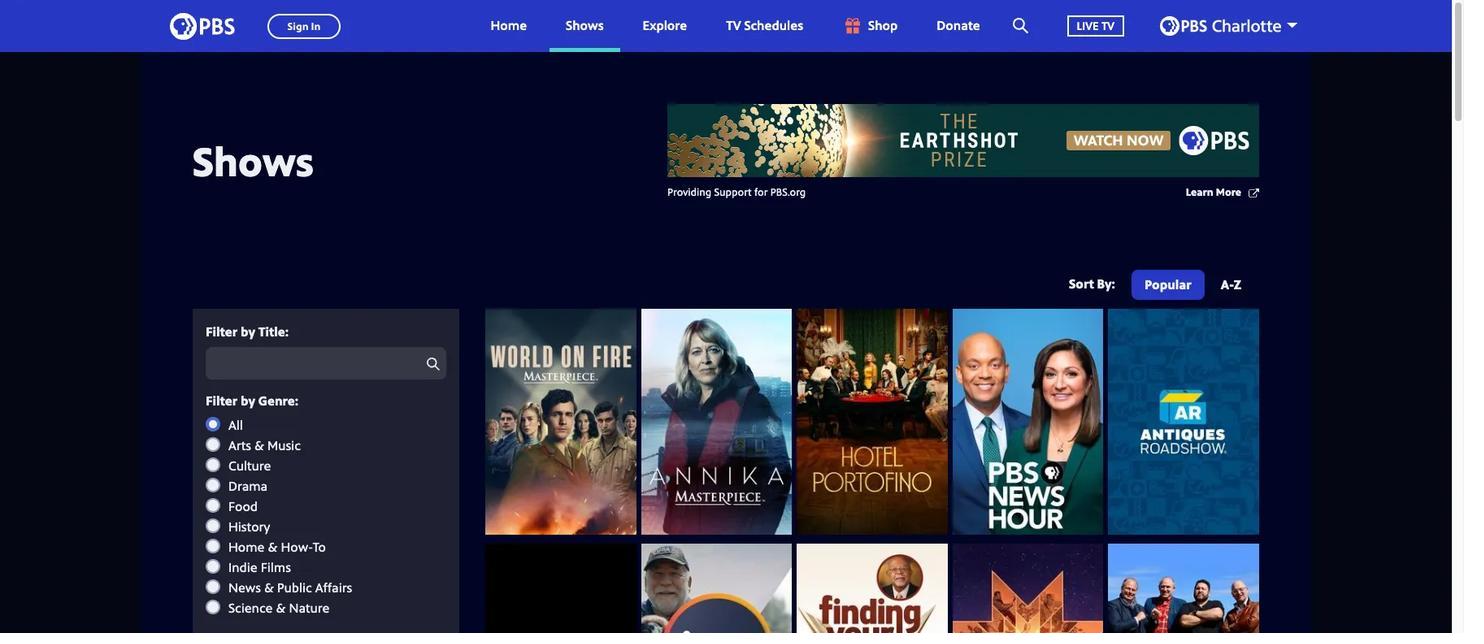 Task type: vqa. For each thing, say whether or not it's contained in the screenshot.
Filter by Title:
yes



Task type: describe. For each thing, give the bounding box(es) containing it.
popular
[[1145, 276, 1192, 294]]

shop
[[868, 17, 898, 34]]

food
[[228, 497, 258, 515]]

providing
[[668, 185, 712, 199]]

pbs newshour image
[[953, 309, 1104, 535]]

1 horizontal spatial tv
[[1102, 18, 1115, 33]]

& down films
[[264, 579, 274, 597]]

learn
[[1186, 185, 1214, 199]]

donate
[[937, 17, 980, 34]]

live
[[1077, 18, 1099, 33]]

independent lens image
[[641, 544, 792, 633]]

native america image
[[953, 544, 1104, 633]]

a-
[[1221, 276, 1234, 294]]

donate link
[[921, 0, 996, 52]]

by for title:
[[241, 323, 255, 341]]

title:
[[258, 323, 289, 341]]

0 vertical spatial shows
[[566, 17, 604, 34]]

filter by title:
[[206, 323, 289, 341]]

& right arts
[[254, 436, 264, 454]]

nature
[[289, 599, 330, 617]]

genre:
[[258, 392, 298, 410]]

& down public
[[276, 599, 286, 617]]

by for genre:
[[241, 392, 255, 410]]

indie
[[228, 558, 257, 576]]

Filter by Title: text field
[[206, 347, 446, 380]]

filter by genre: element
[[206, 416, 446, 617]]

sort by: element
[[1128, 270, 1255, 304]]

z
[[1234, 276, 1242, 294]]

culture
[[228, 457, 271, 475]]

how-
[[281, 538, 313, 556]]

more
[[1216, 185, 1242, 199]]

home inside filter by genre: all arts & music culture drama food history home & how-to indie films news & public affairs science & nature
[[228, 538, 265, 556]]

finding your roots image
[[797, 544, 948, 633]]

drama
[[228, 477, 268, 495]]

learn more link
[[1186, 185, 1259, 201]]

& up films
[[268, 538, 278, 556]]

pov image
[[485, 544, 636, 633]]

all
[[228, 416, 243, 434]]

0 horizontal spatial shows
[[193, 133, 314, 188]]

sort by:
[[1069, 274, 1115, 292]]

explore link
[[627, 0, 703, 52]]

science
[[228, 599, 273, 617]]

live tv
[[1077, 18, 1115, 33]]

search image
[[1013, 18, 1028, 33]]



Task type: locate. For each thing, give the bounding box(es) containing it.
by inside filter by genre: all arts & music culture drama food history home & how-to indie films news & public affairs science & nature
[[241, 392, 255, 410]]

filter by genre: all arts & music culture drama food history home & how-to indie films news & public affairs science & nature
[[206, 392, 352, 617]]

a-z
[[1221, 276, 1242, 294]]

tv inside 'link'
[[726, 17, 741, 34]]

schedules
[[744, 17, 803, 34]]

0 vertical spatial by
[[241, 323, 255, 341]]

annika image
[[641, 309, 792, 535]]

filter for filter by title:
[[206, 323, 238, 341]]

celebrity antiques road trip image
[[1109, 544, 1259, 633]]

0 vertical spatial home
[[491, 17, 527, 34]]

shop link
[[826, 0, 914, 52]]

support
[[714, 185, 752, 199]]

by up all
[[241, 392, 255, 410]]

shows link
[[550, 0, 620, 52]]

by
[[241, 323, 255, 341], [241, 392, 255, 410]]

live tv link
[[1051, 0, 1141, 52]]

filter up all
[[206, 392, 238, 410]]

tv
[[726, 17, 741, 34], [1102, 18, 1115, 33]]

0 vertical spatial filter
[[206, 323, 238, 341]]

for
[[754, 185, 768, 199]]

1 horizontal spatial shows
[[566, 17, 604, 34]]

0 horizontal spatial tv
[[726, 17, 741, 34]]

pbs charlotte image
[[1160, 16, 1281, 36]]

affairs
[[315, 579, 352, 597]]

tv schedules
[[726, 17, 803, 34]]

filter inside filter by genre: all arts & music culture drama food history home & how-to indie films news & public affairs science & nature
[[206, 392, 238, 410]]

by:
[[1097, 274, 1115, 292]]

tv schedules link
[[710, 0, 820, 52]]

arts
[[228, 436, 251, 454]]

by left the title:
[[241, 323, 255, 341]]

to
[[313, 538, 326, 556]]

0 horizontal spatial home
[[228, 538, 265, 556]]

home inside 'link'
[[491, 17, 527, 34]]

&
[[254, 436, 264, 454], [268, 538, 278, 556], [264, 579, 274, 597], [276, 599, 286, 617]]

advertisement region
[[668, 104, 1259, 177]]

tv right live
[[1102, 18, 1115, 33]]

home link
[[474, 0, 543, 52]]

home down history in the bottom left of the page
[[228, 538, 265, 556]]

filter for filter by genre: all arts & music culture drama food history home & how-to indie films news & public affairs science & nature
[[206, 392, 238, 410]]

2 filter from the top
[[206, 392, 238, 410]]

pbs.org
[[771, 185, 806, 199]]

history
[[228, 518, 270, 536]]

providing support for pbs.org
[[668, 185, 806, 199]]

1 by from the top
[[241, 323, 255, 341]]

2 by from the top
[[241, 392, 255, 410]]

filter
[[206, 323, 238, 341], [206, 392, 238, 410]]

explore
[[643, 17, 687, 34]]

public
[[277, 579, 312, 597]]

films
[[261, 558, 291, 576]]

1 filter from the top
[[206, 323, 238, 341]]

1 vertical spatial shows
[[193, 133, 314, 188]]

1 vertical spatial filter
[[206, 392, 238, 410]]

home left shows link
[[491, 17, 527, 34]]

1 vertical spatial home
[[228, 538, 265, 556]]

1 vertical spatial by
[[241, 392, 255, 410]]

tv left the schedules
[[726, 17, 741, 34]]

music
[[268, 436, 301, 454]]

world on fire image
[[485, 309, 636, 535]]

sort
[[1069, 274, 1094, 292]]

1 horizontal spatial home
[[491, 17, 527, 34]]

filter left the title:
[[206, 323, 238, 341]]

pbs image
[[170, 8, 235, 44]]

learn more
[[1186, 185, 1242, 199]]

news
[[228, 579, 261, 597]]

shows
[[566, 17, 604, 34], [193, 133, 314, 188]]

home
[[491, 17, 527, 34], [228, 538, 265, 556]]

hotel portofino image
[[797, 309, 948, 535]]

antiques roadshow image
[[1109, 309, 1259, 535]]



